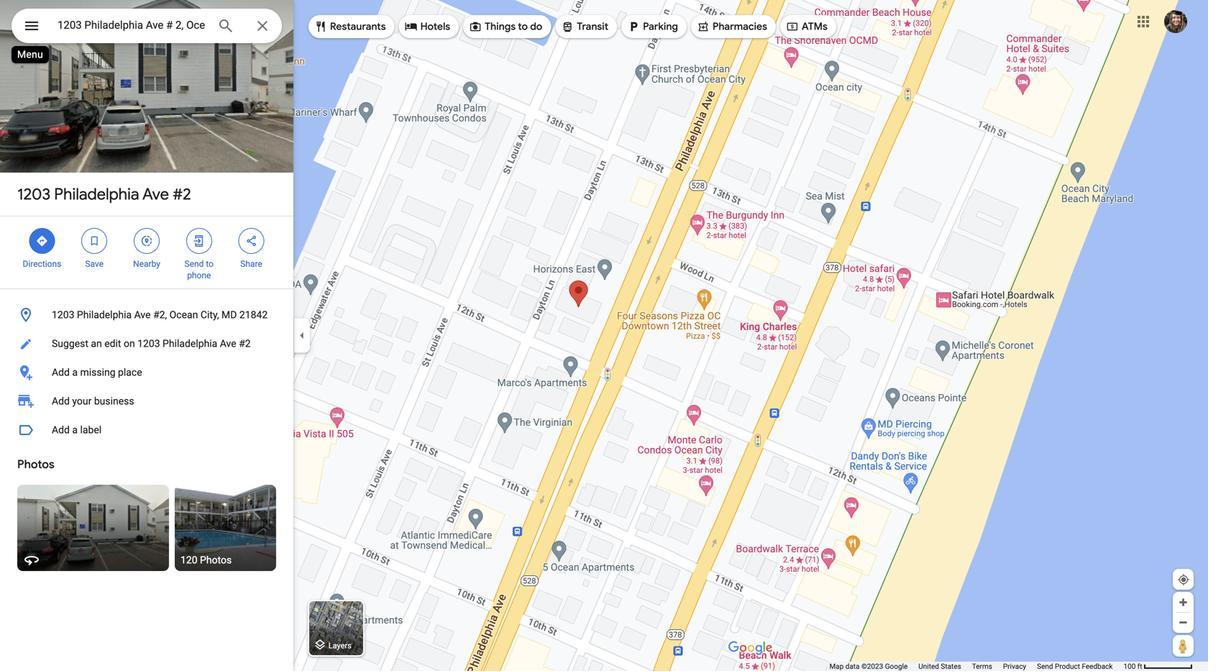 Task type: vqa. For each thing, say whether or not it's contained in the screenshot.
#2 Philadelphia
yes



Task type: describe. For each thing, give the bounding box(es) containing it.
100
[[1124, 662, 1136, 671]]

1203 for 1203 philadelphia ave #2
[[17, 184, 50, 204]]

place
[[118, 367, 142, 378]]

suggest an edit on 1203 philadelphia ave #2
[[52, 338, 251, 350]]

united states button
[[919, 662, 962, 671]]

label
[[80, 424, 102, 436]]

privacy button
[[1004, 662, 1027, 671]]

missing
[[80, 367, 116, 378]]

on
[[124, 338, 135, 350]]

a for missing
[[72, 367, 78, 378]]

things
[[485, 20, 516, 33]]

phone
[[187, 271, 211, 281]]

philadelphia for #2,
[[77, 309, 132, 321]]

add a label
[[52, 424, 102, 436]]

philadelphia for #2
[[54, 184, 139, 204]]

1203 inside button
[[138, 338, 160, 350]]

ave for #2,
[[134, 309, 151, 321]]

md
[[222, 309, 237, 321]]

product
[[1055, 662, 1081, 671]]

map data ©2023 google
[[830, 662, 908, 671]]

philadelphia inside button
[[163, 338, 217, 350]]

add for add your business
[[52, 395, 70, 407]]

 things to do
[[469, 19, 543, 35]]

privacy
[[1004, 662, 1027, 671]]

 pharmacies
[[697, 19, 768, 35]]

21842
[[240, 309, 268, 321]]

share
[[241, 259, 262, 269]]

google account: giulia masi  
(giulia.masi@adept.ai) image
[[1165, 10, 1188, 33]]

directions
[[23, 259, 61, 269]]

none field inside 1203 philadelphia ave # 2, ocean city, md 21842 field
[[58, 17, 206, 34]]

from your device image
[[1178, 573, 1191, 586]]

 atms
[[786, 19, 828, 35]]


[[140, 233, 153, 249]]

edit
[[104, 338, 121, 350]]

add your business link
[[0, 387, 294, 416]]

ocean
[[170, 309, 198, 321]]

 hotels
[[405, 19, 450, 35]]

data
[[846, 662, 860, 671]]

transit
[[577, 20, 609, 33]]

send for send product feedback
[[1038, 662, 1054, 671]]

add your business
[[52, 395, 134, 407]]


[[314, 19, 327, 35]]

ave for #2
[[142, 184, 169, 204]]

send to phone
[[185, 259, 214, 281]]

feedback
[[1082, 662, 1113, 671]]

suggest an edit on 1203 philadelphia ave #2 button
[[0, 329, 294, 358]]


[[193, 233, 206, 249]]

united states
[[919, 662, 962, 671]]

send product feedback
[[1038, 662, 1113, 671]]

 search field
[[12, 9, 282, 46]]

terms
[[973, 662, 993, 671]]


[[786, 19, 799, 35]]

zoom out image
[[1178, 617, 1189, 628]]

zoom in image
[[1178, 597, 1189, 608]]

your
[[72, 395, 92, 407]]

1203 Philadelphia Ave # 2, Ocean City, MD 21842 field
[[12, 9, 282, 43]]

120 photos button
[[175, 485, 276, 571]]

ave inside button
[[220, 338, 236, 350]]

united
[[919, 662, 940, 671]]

0 horizontal spatial photos
[[17, 457, 54, 472]]

nearby
[[133, 259, 160, 269]]

atms
[[802, 20, 828, 33]]

hotels
[[421, 20, 450, 33]]



Task type: locate. For each thing, give the bounding box(es) containing it.
ft
[[1138, 662, 1143, 671]]

send inside send to phone
[[185, 259, 204, 269]]

2 add from the top
[[52, 395, 70, 407]]

philadelphia up 
[[54, 184, 139, 204]]

to up phone
[[206, 259, 214, 269]]

collapse side panel image
[[294, 328, 310, 344]]

0 horizontal spatial 1203
[[17, 184, 50, 204]]

an
[[91, 338, 102, 350]]

google
[[885, 662, 908, 671]]

ave inside button
[[134, 309, 151, 321]]


[[23, 15, 40, 36]]

add inside 'button'
[[52, 424, 70, 436]]

1 vertical spatial a
[[72, 424, 78, 436]]

0 vertical spatial to
[[518, 20, 528, 33]]

 transit
[[561, 19, 609, 35]]

business
[[94, 395, 134, 407]]

actions for 1203 philadelphia ave #2 region
[[0, 217, 294, 288]]

1 vertical spatial 1203
[[52, 309, 74, 321]]

add for add a missing place
[[52, 367, 70, 378]]

2 a from the top
[[72, 424, 78, 436]]

to left do
[[518, 20, 528, 33]]

send
[[185, 259, 204, 269], [1038, 662, 1054, 671]]

1 vertical spatial #2
[[239, 338, 251, 350]]

google maps element
[[0, 0, 1209, 671]]

photos down add a label
[[17, 457, 54, 472]]

1 vertical spatial add
[[52, 395, 70, 407]]

1 horizontal spatial 1203
[[52, 309, 74, 321]]

suggest
[[52, 338, 88, 350]]

1 horizontal spatial to
[[518, 20, 528, 33]]

save
[[85, 259, 104, 269]]


[[88, 233, 101, 249]]

2 vertical spatial 1203
[[138, 338, 160, 350]]

0 horizontal spatial #2
[[173, 184, 191, 204]]

photos right 120
[[200, 554, 232, 566]]

to
[[518, 20, 528, 33], [206, 259, 214, 269]]

to inside send to phone
[[206, 259, 214, 269]]

footer containing map data ©2023 google
[[830, 662, 1124, 671]]

1203 philadelphia ave #2, ocean city, md 21842
[[52, 309, 268, 321]]

None field
[[58, 17, 206, 34]]

0 horizontal spatial to
[[206, 259, 214, 269]]

add inside button
[[52, 367, 70, 378]]

a inside 'button'
[[72, 424, 78, 436]]

a inside button
[[72, 367, 78, 378]]

send inside button
[[1038, 662, 1054, 671]]

2 vertical spatial ave
[[220, 338, 236, 350]]

1203 philadelphia ave #2 main content
[[0, 0, 294, 671]]

add for add a label
[[52, 424, 70, 436]]

0 horizontal spatial send
[[185, 259, 204, 269]]

add a missing place
[[52, 367, 142, 378]]

philadelphia up "an"
[[77, 309, 132, 321]]

#2,
[[153, 309, 167, 321]]

add a missing place button
[[0, 358, 294, 387]]

100 ft button
[[1124, 662, 1194, 671]]

send for send to phone
[[185, 259, 204, 269]]

1203 right 'on'
[[138, 338, 160, 350]]

ave down 'md'
[[220, 338, 236, 350]]


[[697, 19, 710, 35]]

1203 inside button
[[52, 309, 74, 321]]

0 vertical spatial a
[[72, 367, 78, 378]]

send up phone
[[185, 259, 204, 269]]

1 vertical spatial photos
[[200, 554, 232, 566]]

1203
[[17, 184, 50, 204], [52, 309, 74, 321], [138, 338, 160, 350]]

terms button
[[973, 662, 993, 671]]

#2 inside button
[[239, 338, 251, 350]]

philadelphia inside button
[[77, 309, 132, 321]]


[[627, 19, 640, 35]]

show street view coverage image
[[1173, 635, 1194, 657]]

layers
[[329, 641, 352, 650]]

add left label
[[52, 424, 70, 436]]

0 vertical spatial photos
[[17, 457, 54, 472]]

 restaurants
[[314, 19, 386, 35]]

2 vertical spatial philadelphia
[[163, 338, 217, 350]]

#2 down 21842
[[239, 338, 251, 350]]

120
[[181, 554, 198, 566]]

1 vertical spatial to
[[206, 259, 214, 269]]


[[245, 233, 258, 249]]

0 vertical spatial philadelphia
[[54, 184, 139, 204]]

 parking
[[627, 19, 678, 35]]

add left your
[[52, 395, 70, 407]]

a left label
[[72, 424, 78, 436]]

ave
[[142, 184, 169, 204], [134, 309, 151, 321], [220, 338, 236, 350]]

120 photos
[[181, 554, 232, 566]]

1 vertical spatial send
[[1038, 662, 1054, 671]]

send left product
[[1038, 662, 1054, 671]]

footer inside google maps element
[[830, 662, 1124, 671]]

3 add from the top
[[52, 424, 70, 436]]

0 vertical spatial ave
[[142, 184, 169, 204]]

#2 up actions for 1203 philadelphia ave #2 region
[[173, 184, 191, 204]]

1 a from the top
[[72, 367, 78, 378]]

philadelphia
[[54, 184, 139, 204], [77, 309, 132, 321], [163, 338, 217, 350]]

©2023
[[862, 662, 884, 671]]

a for label
[[72, 424, 78, 436]]

add a label button
[[0, 416, 294, 445]]

add down suggest on the bottom left of the page
[[52, 367, 70, 378]]

photos inside 120 photos button
[[200, 554, 232, 566]]

a left missing
[[72, 367, 78, 378]]

ave left #2, at the left
[[134, 309, 151, 321]]


[[469, 19, 482, 35]]

1 add from the top
[[52, 367, 70, 378]]

footer
[[830, 662, 1124, 671]]

1 horizontal spatial send
[[1038, 662, 1054, 671]]

1 vertical spatial ave
[[134, 309, 151, 321]]

parking
[[643, 20, 678, 33]]

ave up 
[[142, 184, 169, 204]]

0 vertical spatial #2
[[173, 184, 191, 204]]

a
[[72, 367, 78, 378], [72, 424, 78, 436]]

1203 philadelphia ave #2
[[17, 184, 191, 204]]

100 ft
[[1124, 662, 1143, 671]]

1203 up suggest on the bottom left of the page
[[52, 309, 74, 321]]

philadelphia down ocean
[[163, 338, 217, 350]]


[[561, 19, 574, 35]]

map
[[830, 662, 844, 671]]

0 vertical spatial send
[[185, 259, 204, 269]]

1203 philadelphia ave #2, ocean city, md 21842 button
[[0, 301, 294, 329]]

pharmacies
[[713, 20, 768, 33]]


[[405, 19, 418, 35]]

0 vertical spatial 1203
[[17, 184, 50, 204]]

0 vertical spatial add
[[52, 367, 70, 378]]

2 horizontal spatial 1203
[[138, 338, 160, 350]]

add
[[52, 367, 70, 378], [52, 395, 70, 407], [52, 424, 70, 436]]

#2
[[173, 184, 191, 204], [239, 338, 251, 350]]

1203 up 
[[17, 184, 50, 204]]

1 horizontal spatial photos
[[200, 554, 232, 566]]


[[36, 233, 48, 249]]

send product feedback button
[[1038, 662, 1113, 671]]

2 vertical spatial add
[[52, 424, 70, 436]]

1 horizontal spatial #2
[[239, 338, 251, 350]]

do
[[530, 20, 543, 33]]

1203 for 1203 philadelphia ave #2, ocean city, md 21842
[[52, 309, 74, 321]]

1 vertical spatial philadelphia
[[77, 309, 132, 321]]

 button
[[12, 9, 52, 46]]

restaurants
[[330, 20, 386, 33]]

photos
[[17, 457, 54, 472], [200, 554, 232, 566]]

to inside  things to do
[[518, 20, 528, 33]]

city,
[[201, 309, 219, 321]]

states
[[941, 662, 962, 671]]



